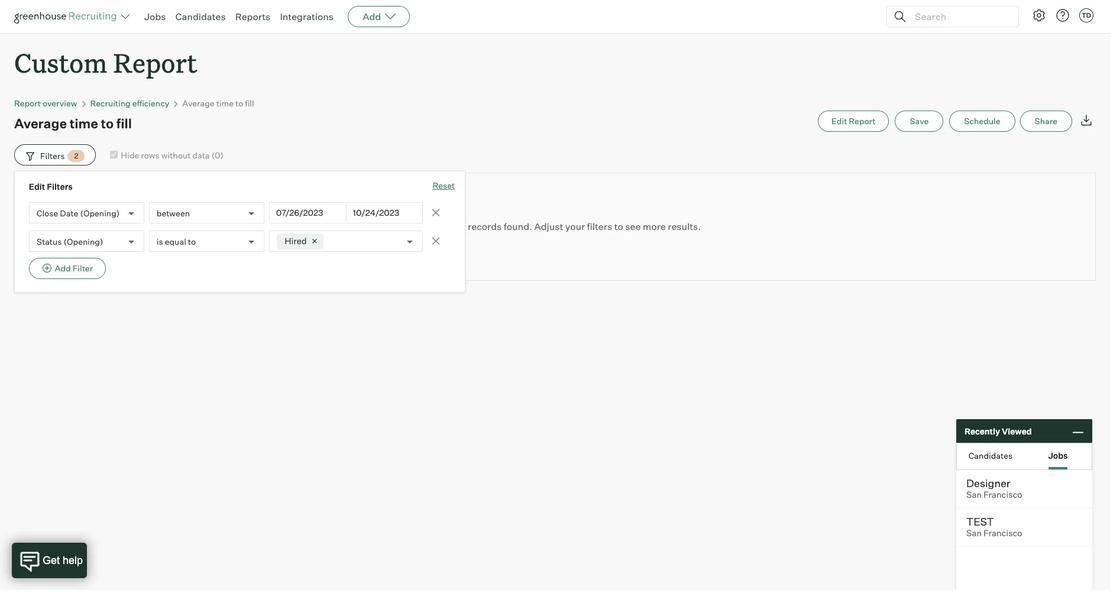 Task type: vqa. For each thing, say whether or not it's contained in the screenshot.
the "Candidate" on the top of page
no



Task type: locate. For each thing, give the bounding box(es) containing it.
without
[[161, 150, 191, 160]]

reports
[[235, 11, 271, 22]]

1 vertical spatial add
[[55, 263, 71, 274]]

0 horizontal spatial edit
[[29, 182, 45, 192]]

filters
[[40, 151, 65, 161], [47, 182, 73, 192]]

2 francisco from the top
[[984, 529, 1023, 539]]

report overview
[[14, 98, 77, 108]]

1 vertical spatial edit
[[29, 182, 45, 192]]

1 horizontal spatial average
[[182, 98, 215, 108]]

edit
[[832, 116, 848, 126], [29, 182, 45, 192]]

san up test
[[967, 490, 983, 501]]

0 vertical spatial time
[[216, 98, 234, 108]]

filter
[[73, 263, 93, 274]]

add inside button
[[55, 263, 71, 274]]

1 horizontal spatial time
[[216, 98, 234, 108]]

francisco for test
[[984, 529, 1023, 539]]

1 vertical spatial (opening)
[[64, 237, 103, 247]]

0 vertical spatial (opening)
[[80, 208, 120, 218]]

report inside edit report link
[[850, 116, 876, 126]]

schedule button
[[950, 111, 1016, 132]]

0 vertical spatial francisco
[[984, 490, 1023, 501]]

Hide rows without data (0) checkbox
[[110, 151, 118, 158]]

0 vertical spatial average time to fill
[[182, 98, 254, 108]]

found.
[[504, 221, 533, 233]]

san inside designer san francisco
[[967, 490, 983, 501]]

1 vertical spatial average time to fill
[[14, 116, 132, 132]]

filters up date
[[47, 182, 73, 192]]

candidates down recently viewed
[[969, 451, 1013, 461]]

edit inside edit report link
[[832, 116, 848, 126]]

1 san from the top
[[967, 490, 983, 501]]

0 horizontal spatial add
[[55, 263, 71, 274]]

1 horizontal spatial fill
[[245, 98, 254, 108]]

1 vertical spatial time
[[70, 116, 98, 132]]

hired
[[285, 236, 307, 247]]

report up "efficiency"
[[113, 45, 197, 80]]

francisco inside test san francisco
[[984, 529, 1023, 539]]

rows
[[141, 150, 160, 160]]

2 vertical spatial report
[[850, 116, 876, 126]]

0 vertical spatial edit
[[832, 116, 848, 126]]

francisco up test san francisco
[[984, 490, 1023, 501]]

07/26/2023
[[276, 208, 324, 218]]

td
[[1083, 11, 1092, 20]]

2 horizontal spatial report
[[850, 116, 876, 126]]

average time to fill
[[182, 98, 254, 108], [14, 116, 132, 132]]

1 vertical spatial candidates
[[969, 451, 1013, 461]]

overview
[[43, 98, 77, 108]]

0 vertical spatial average
[[182, 98, 215, 108]]

1 vertical spatial average
[[14, 116, 67, 132]]

edit for edit report
[[832, 116, 848, 126]]

(opening) right date
[[80, 208, 120, 218]]

to inside row group
[[615, 221, 624, 233]]

francisco down designer san francisco at bottom
[[984, 529, 1023, 539]]

add
[[363, 11, 381, 22], [55, 263, 71, 274]]

download image
[[1080, 113, 1094, 127]]

records
[[468, 221, 502, 233]]

report
[[113, 45, 197, 80], [14, 98, 41, 108], [850, 116, 876, 126]]

add for add filter
[[55, 263, 71, 274]]

1 horizontal spatial jobs
[[1049, 451, 1069, 461]]

0 vertical spatial candidates
[[176, 11, 226, 22]]

francisco inside designer san francisco
[[984, 490, 1023, 501]]

to
[[236, 98, 243, 108], [101, 116, 114, 132], [615, 221, 624, 233], [188, 237, 196, 247]]

add button
[[348, 6, 410, 27]]

filter image
[[24, 151, 34, 161]]

greenhouse recruiting image
[[14, 9, 121, 24]]

candidates
[[176, 11, 226, 22], [969, 451, 1013, 461]]

(opening)
[[80, 208, 120, 218], [64, 237, 103, 247]]

results.
[[668, 221, 702, 233]]

2 san from the top
[[967, 529, 983, 539]]

average time to fill down overview
[[14, 116, 132, 132]]

edit for edit filters
[[29, 182, 45, 192]]

(opening) up filter
[[64, 237, 103, 247]]

fill
[[245, 98, 254, 108], [116, 116, 132, 132]]

report left overview
[[14, 98, 41, 108]]

1 horizontal spatial report
[[113, 45, 197, 80]]

francisco
[[984, 490, 1023, 501], [984, 529, 1023, 539]]

close
[[37, 208, 58, 218]]

hide rows without data (0)
[[121, 150, 224, 160]]

time up (0)
[[216, 98, 234, 108]]

edit report link
[[819, 111, 890, 132]]

recently viewed
[[965, 426, 1033, 437]]

custom report
[[14, 45, 197, 80]]

hide
[[121, 150, 139, 160]]

0 horizontal spatial report
[[14, 98, 41, 108]]

1 vertical spatial jobs
[[1049, 451, 1069, 461]]

0 vertical spatial filters
[[40, 151, 65, 161]]

candidates right jobs link
[[176, 11, 226, 22]]

jobs inside tab list
[[1049, 451, 1069, 461]]

recruiting efficiency
[[90, 98, 169, 108]]

edit report
[[832, 116, 876, 126]]

save button
[[896, 111, 944, 132]]

1 vertical spatial san
[[967, 529, 983, 539]]

san
[[967, 490, 983, 501], [967, 529, 983, 539]]

0 horizontal spatial average time to fill
[[14, 116, 132, 132]]

1 vertical spatial francisco
[[984, 529, 1023, 539]]

add filter
[[55, 263, 93, 274]]

average down report overview
[[14, 116, 67, 132]]

1 horizontal spatial candidates
[[969, 451, 1013, 461]]

average time to fill up (0)
[[182, 98, 254, 108]]

time down overview
[[70, 116, 98, 132]]

average
[[182, 98, 215, 108], [14, 116, 67, 132]]

0 vertical spatial san
[[967, 490, 983, 501]]

add inside popup button
[[363, 11, 381, 22]]

san down designer san francisco at bottom
[[967, 529, 983, 539]]

filters right filter image at left top
[[40, 151, 65, 161]]

jobs link
[[144, 11, 166, 22]]

close date (opening)
[[37, 208, 120, 218]]

tab list
[[958, 444, 1093, 470]]

integrations link
[[280, 11, 334, 22]]

designer san francisco
[[967, 477, 1023, 501]]

0 vertical spatial report
[[113, 45, 197, 80]]

test san francisco
[[967, 516, 1023, 539]]

1 horizontal spatial average time to fill
[[182, 98, 254, 108]]

san inside test san francisco
[[967, 529, 983, 539]]

no matching records found. adjust your filters to see more results.
[[409, 221, 702, 233]]

1 horizontal spatial edit
[[832, 116, 848, 126]]

time
[[216, 98, 234, 108], [70, 116, 98, 132]]

1 francisco from the top
[[984, 490, 1023, 501]]

status
[[37, 237, 62, 247]]

efficiency
[[132, 98, 169, 108]]

0 horizontal spatial jobs
[[144, 11, 166, 22]]

date
[[60, 208, 78, 218]]

jobs
[[144, 11, 166, 22], [1049, 451, 1069, 461]]

0 vertical spatial add
[[363, 11, 381, 22]]

average right "efficiency"
[[182, 98, 215, 108]]

1 vertical spatial fill
[[116, 116, 132, 132]]

0 horizontal spatial fill
[[116, 116, 132, 132]]

reset
[[433, 181, 455, 191]]

1 horizontal spatial add
[[363, 11, 381, 22]]

report left save
[[850, 116, 876, 126]]



Task type: describe. For each thing, give the bounding box(es) containing it.
schedule
[[965, 116, 1001, 126]]

matching
[[424, 221, 466, 233]]

adjust
[[535, 221, 564, 233]]

2
[[74, 152, 78, 161]]

0 horizontal spatial time
[[70, 116, 98, 132]]

td button
[[1080, 8, 1094, 22]]

reset link
[[433, 180, 455, 193]]

report overview link
[[14, 98, 77, 108]]

is
[[157, 237, 163, 247]]

status (opening)
[[37, 237, 103, 247]]

your
[[566, 221, 585, 233]]

0 vertical spatial fill
[[245, 98, 254, 108]]

filters
[[588, 221, 613, 233]]

reports link
[[235, 11, 271, 22]]

(0)
[[212, 150, 224, 160]]

1 vertical spatial filters
[[47, 182, 73, 192]]

0 horizontal spatial average
[[14, 116, 67, 132]]

0 vertical spatial jobs
[[144, 11, 166, 22]]

0 horizontal spatial candidates
[[176, 11, 226, 22]]

td button
[[1078, 6, 1097, 25]]

custom
[[14, 45, 107, 80]]

save and schedule this report to revisit it! element
[[896, 111, 950, 132]]

is equal to
[[157, 237, 196, 247]]

recruiting
[[90, 98, 131, 108]]

recently
[[965, 426, 1001, 437]]

share button
[[1021, 111, 1073, 132]]

no
[[409, 221, 422, 233]]

report for custom report
[[113, 45, 197, 80]]

test
[[967, 516, 995, 529]]

viewed
[[1003, 426, 1033, 437]]

designer
[[967, 477, 1011, 490]]

no matching records found. adjust your filters to see more results. row group
[[14, 173, 1097, 281]]

candidates link
[[176, 11, 226, 22]]

report for edit report
[[850, 116, 876, 126]]

1 vertical spatial report
[[14, 98, 41, 108]]

integrations
[[280, 11, 334, 22]]

edit filters
[[29, 182, 73, 192]]

configure image
[[1033, 8, 1047, 22]]

add filter button
[[29, 258, 106, 279]]

average time to fill link
[[182, 98, 254, 108]]

10/24/2023
[[353, 208, 400, 218]]

share
[[1036, 116, 1058, 126]]

san for test
[[967, 529, 983, 539]]

tab list containing candidates
[[958, 444, 1093, 470]]

data
[[193, 150, 210, 160]]

recruiting efficiency link
[[90, 98, 169, 108]]

between
[[157, 208, 190, 218]]

equal
[[165, 237, 186, 247]]

francisco for designer
[[984, 490, 1023, 501]]

san for designer
[[967, 490, 983, 501]]

save
[[911, 116, 929, 126]]

more
[[643, 221, 666, 233]]

see
[[626, 221, 641, 233]]

add for add
[[363, 11, 381, 22]]

Search text field
[[913, 8, 1009, 25]]

candidates inside tab list
[[969, 451, 1013, 461]]



